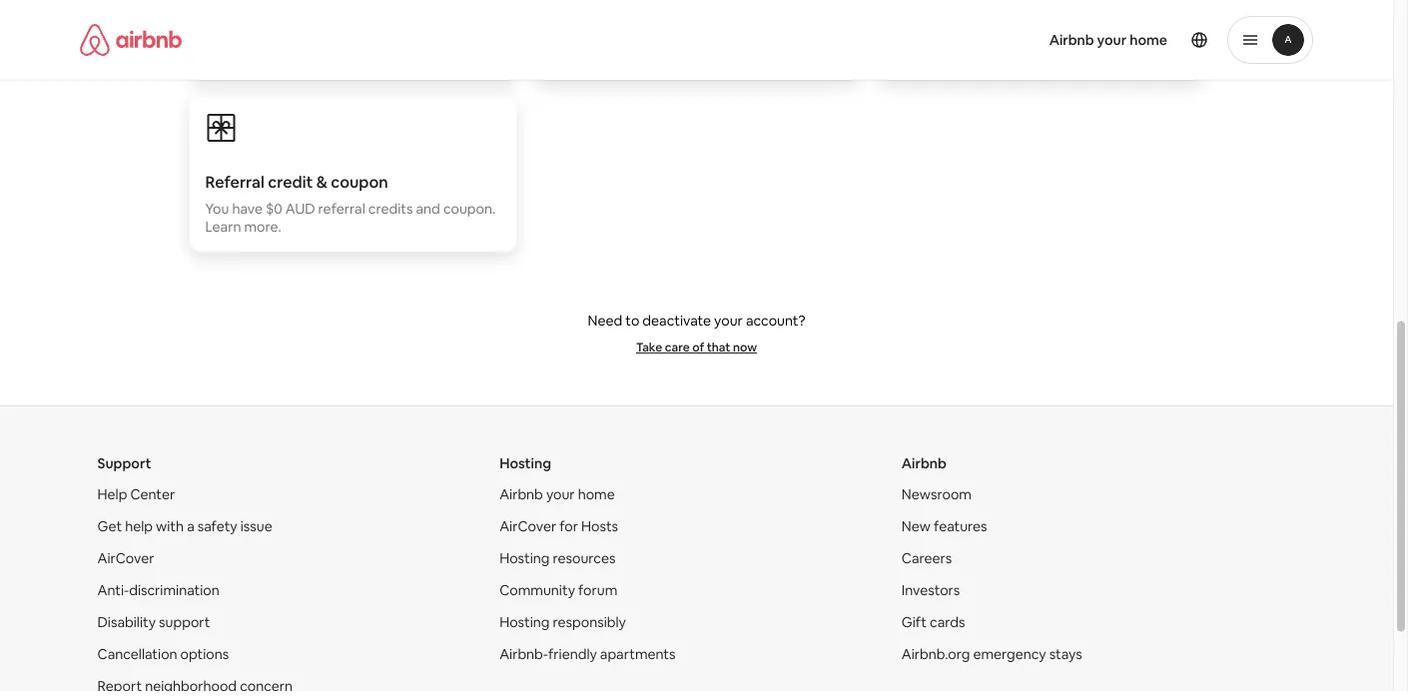 Task type: describe. For each thing, give the bounding box(es) containing it.
aircover for aircover link
[[97, 550, 154, 568]]

new features link
[[902, 518, 988, 536]]

cancellation
[[97, 646, 177, 664]]

your inside need to deactivate your account? take care of that now
[[715, 312, 743, 330]]

&
[[316, 172, 328, 192]]

0 horizontal spatial your
[[546, 486, 575, 504]]

newsroom link
[[902, 486, 972, 504]]

get professional tools if you manage several properties on airbnb link
[[877, 0, 1205, 88]]

get for get professional tools if you manage several properties on airbnb
[[893, 28, 917, 46]]

take
[[636, 340, 663, 356]]

tools
[[1002, 28, 1034, 46]]

resources
[[553, 550, 616, 568]]

hosting for hosting responsibly
[[500, 614, 550, 632]]

0 horizontal spatial airbnb your home
[[500, 486, 615, 504]]

more.
[[244, 218, 282, 236]]

hosting for hosting resources
[[500, 550, 550, 568]]

1 vertical spatial home
[[578, 486, 615, 504]]

apartments
[[600, 646, 676, 664]]

airbnb-friendly apartments link
[[500, 646, 676, 664]]

airbnb.org emergency stays
[[902, 646, 1083, 664]]

get for get help with a safety issue
[[97, 518, 122, 536]]

airbnb your home inside profile element
[[1050, 31, 1168, 49]]

take care of that now link
[[636, 340, 757, 356]]

of
[[693, 340, 705, 356]]

airbnb.org emergency stays link
[[902, 646, 1083, 664]]

airbnb-friendly apartments
[[500, 646, 676, 664]]

if
[[1037, 28, 1045, 46]]

referral
[[205, 172, 265, 192]]

disability support link
[[97, 614, 210, 632]]

that
[[707, 340, 731, 356]]

get professional tools if you manage several properties on airbnb
[[893, 28, 1175, 64]]

community
[[500, 582, 575, 600]]

airbnb inside profile element
[[1050, 31, 1095, 49]]

coupon
[[331, 172, 388, 192]]

referral
[[318, 200, 365, 218]]

for
[[560, 518, 578, 536]]

careers link
[[902, 550, 953, 568]]

aircover for hosts link
[[500, 518, 619, 536]]

need to deactivate your account? take care of that now
[[588, 312, 806, 356]]

credits
[[368, 200, 413, 218]]

support
[[97, 455, 151, 473]]

airbnb up aircover for hosts
[[500, 486, 543, 504]]

you
[[1048, 28, 1071, 46]]

1 vertical spatial airbnb your home link
[[500, 486, 615, 504]]

disability
[[97, 614, 156, 632]]

anti-
[[97, 582, 129, 600]]

care
[[665, 340, 690, 356]]

newsroom
[[902, 486, 972, 504]]

learn
[[205, 218, 241, 236]]

careers
[[902, 550, 953, 568]]

and
[[416, 200, 440, 218]]

disability support
[[97, 614, 210, 632]]

hosting responsibly link
[[500, 614, 626, 632]]

professional
[[920, 28, 999, 46]]

cards
[[930, 614, 966, 632]]

hosting resources
[[500, 550, 616, 568]]

coupon.
[[444, 200, 496, 218]]

now
[[733, 340, 757, 356]]

community forum link
[[500, 582, 618, 600]]

help center
[[97, 486, 175, 504]]

on
[[963, 46, 980, 64]]



Task type: vqa. For each thing, say whether or not it's contained in the screenshot.
Google map
Including 2 saved stays. Region
no



Task type: locate. For each thing, give the bounding box(es) containing it.
1 vertical spatial aircover
[[97, 550, 154, 568]]

hosting up community
[[500, 550, 550, 568]]

several
[[1130, 28, 1175, 46]]

hosting up aircover for hosts
[[500, 455, 551, 473]]

1 horizontal spatial home
[[1130, 31, 1168, 49]]

your up aircover for hosts
[[546, 486, 575, 504]]

help
[[97, 486, 127, 504]]

0 horizontal spatial get
[[97, 518, 122, 536]]

hosting up airbnb-
[[500, 614, 550, 632]]

new
[[902, 518, 931, 536]]

properties
[[893, 46, 960, 64]]

get help with a safety issue
[[97, 518, 272, 536]]

discrimination
[[129, 582, 220, 600]]

get help with a safety issue link
[[97, 518, 272, 536]]

your
[[1098, 31, 1127, 49], [715, 312, 743, 330], [546, 486, 575, 504]]

need
[[588, 312, 623, 330]]

options
[[180, 646, 229, 664]]

features
[[934, 518, 988, 536]]

gift
[[902, 614, 927, 632]]

2 hosting from the top
[[500, 550, 550, 568]]

stays
[[1050, 646, 1083, 664]]

anti-discrimination
[[97, 582, 220, 600]]

friendly
[[549, 646, 597, 664]]

0 vertical spatial get
[[893, 28, 917, 46]]

airbnb your home up aircover for hosts
[[500, 486, 615, 504]]

center
[[130, 486, 175, 504]]

account?
[[746, 312, 806, 330]]

issue
[[241, 518, 272, 536]]

airbnb.org
[[902, 646, 971, 664]]

hosting responsibly
[[500, 614, 626, 632]]

you
[[205, 200, 229, 218]]

1 horizontal spatial airbnb your home link
[[1038, 19, 1180, 61]]

hosts
[[582, 518, 619, 536]]

hosting for hosting
[[500, 455, 551, 473]]

1 horizontal spatial get
[[893, 28, 917, 46]]

1 vertical spatial hosting
[[500, 550, 550, 568]]

get inside get professional tools if you manage several properties on airbnb
[[893, 28, 917, 46]]

airbnb your home link
[[1038, 19, 1180, 61], [500, 486, 615, 504]]

1 horizontal spatial aircover
[[500, 518, 557, 536]]

with
[[156, 518, 184, 536]]

0 vertical spatial airbnb your home
[[1050, 31, 1168, 49]]

0 vertical spatial home
[[1130, 31, 1168, 49]]

anti-discrimination link
[[97, 582, 220, 600]]

airbnb your home link inside profile element
[[1038, 19, 1180, 61]]

to
[[626, 312, 640, 330]]

gift cards link
[[902, 614, 966, 632]]

3 hosting from the top
[[500, 614, 550, 632]]

airbnb up newsroom
[[902, 455, 947, 473]]

0 horizontal spatial airbnb your home link
[[500, 486, 615, 504]]

0 vertical spatial hosting
[[500, 455, 551, 473]]

credit
[[268, 172, 313, 192]]

emergency
[[974, 646, 1047, 664]]

1 horizontal spatial airbnb your home
[[1050, 31, 1168, 49]]

home right manage
[[1130, 31, 1168, 49]]

your inside profile element
[[1098, 31, 1127, 49]]

0 vertical spatial your
[[1098, 31, 1127, 49]]

airbnb right if
[[1050, 31, 1095, 49]]

gift cards
[[902, 614, 966, 632]]

cancellation options
[[97, 646, 229, 664]]

airbnb inside get professional tools if you manage several properties on airbnb
[[983, 46, 1027, 64]]

aircover left the for
[[500, 518, 557, 536]]

airbnb-
[[500, 646, 549, 664]]

help center link
[[97, 486, 175, 504]]

profile element
[[721, 0, 1314, 80]]

forum
[[579, 582, 618, 600]]

aircover for hosts
[[500, 518, 619, 536]]

1 vertical spatial get
[[97, 518, 122, 536]]

cancellation options link
[[97, 646, 229, 664]]

aircover
[[500, 518, 557, 536], [97, 550, 154, 568]]

1 vertical spatial your
[[715, 312, 743, 330]]

deactivate
[[643, 312, 711, 330]]

your left several
[[1098, 31, 1127, 49]]

your up "that" on the right of the page
[[715, 312, 743, 330]]

home inside profile element
[[1130, 31, 1168, 49]]

1 vertical spatial airbnb your home
[[500, 486, 615, 504]]

0 vertical spatial airbnb your home link
[[1038, 19, 1180, 61]]

airbnb right "on"
[[983, 46, 1027, 64]]

get left 'professional'
[[893, 28, 917, 46]]

a
[[187, 518, 195, 536]]

safety
[[198, 518, 238, 536]]

2 vertical spatial hosting
[[500, 614, 550, 632]]

aircover for aircover for hosts
[[500, 518, 557, 536]]

investors
[[902, 582, 961, 600]]

2 vertical spatial your
[[546, 486, 575, 504]]

hosting
[[500, 455, 551, 473], [500, 550, 550, 568], [500, 614, 550, 632]]

home up hosts
[[578, 486, 615, 504]]

$0 aud
[[266, 200, 315, 218]]

hosting resources link
[[500, 550, 616, 568]]

0 horizontal spatial aircover
[[97, 550, 154, 568]]

airbnb
[[1050, 31, 1095, 49], [983, 46, 1027, 64], [902, 455, 947, 473], [500, 486, 543, 504]]

aircover link
[[97, 550, 154, 568]]

support
[[159, 614, 210, 632]]

have
[[232, 200, 263, 218]]

0 horizontal spatial home
[[578, 486, 615, 504]]

0 vertical spatial aircover
[[500, 518, 557, 536]]

2 horizontal spatial your
[[1098, 31, 1127, 49]]

new features
[[902, 518, 988, 536]]

1 hosting from the top
[[500, 455, 551, 473]]

1 horizontal spatial your
[[715, 312, 743, 330]]

home
[[1130, 31, 1168, 49], [578, 486, 615, 504]]

manage
[[1075, 28, 1127, 46]]

airbnb your home
[[1050, 31, 1168, 49], [500, 486, 615, 504]]

aircover up anti-
[[97, 550, 154, 568]]

get left help
[[97, 518, 122, 536]]

referral credit & coupon you have $0 aud referral credits and coupon. learn more.
[[205, 172, 496, 236]]

help
[[125, 518, 153, 536]]

community forum
[[500, 582, 618, 600]]

investors link
[[902, 582, 961, 600]]

airbnb your home right if
[[1050, 31, 1168, 49]]

responsibly
[[553, 614, 626, 632]]



